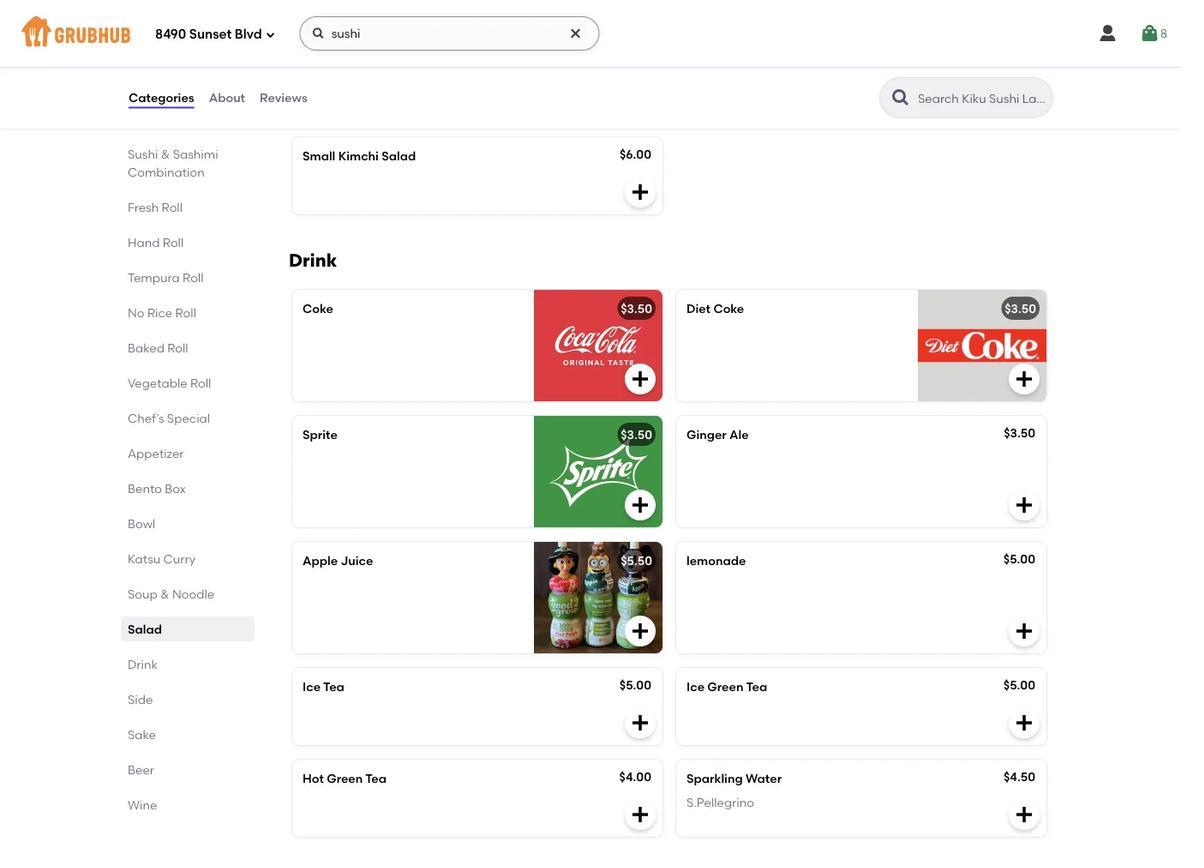 Task type: locate. For each thing, give the bounding box(es) containing it.
1 vertical spatial drink
[[128, 657, 158, 671]]

salad inside tab
[[128, 622, 162, 636]]

roll right baked
[[167, 340, 188, 355]]

no rice roll tab
[[128, 304, 248, 322]]

bento box
[[128, 481, 186, 496]]

& inside sushi & sashimi combination
[[161, 147, 170, 161]]

0 vertical spatial &
[[161, 147, 170, 161]]

sparkling
[[687, 771, 743, 786]]

2 ice from the left
[[687, 679, 705, 694]]

kimchi
[[715, 57, 755, 72], [338, 149, 379, 163]]

fresh roll tab
[[128, 198, 248, 216]]

1 vertical spatial &
[[160, 587, 169, 601]]

tea
[[323, 679, 345, 694], [746, 679, 768, 694], [366, 771, 387, 786]]

roll for tempura
[[183, 270, 204, 285]]

tempura roll
[[128, 270, 204, 285]]

& inside tab
[[160, 587, 169, 601]]

1 horizontal spatial green
[[708, 679, 744, 694]]

chef's special tab
[[128, 409, 248, 427]]

svg image
[[569, 27, 583, 40], [266, 30, 276, 40], [630, 369, 651, 389], [630, 495, 651, 515], [1014, 621, 1035, 641], [630, 712, 651, 733], [630, 804, 651, 825]]

no rice roll
[[128, 305, 196, 320]]

0 horizontal spatial green
[[327, 771, 363, 786]]

1 horizontal spatial tea
[[366, 771, 387, 786]]

1 ice from the left
[[303, 679, 321, 694]]

vegetable roll tab
[[128, 374, 248, 392]]

$15.00
[[999, 55, 1036, 70]]

noodle
[[172, 587, 215, 601]]

8490 sunset blvd
[[155, 27, 262, 42]]

tofu right $14.00 at top right
[[687, 57, 712, 72]]

soup & noodle tab
[[128, 585, 248, 603]]

& right soup
[[160, 587, 169, 601]]

1 tofu from the left
[[362, 57, 387, 72]]

ginger
[[687, 427, 727, 442]]

no
[[128, 305, 145, 320]]

sprite image
[[534, 416, 663, 527]]

sunset
[[189, 27, 232, 42]]

hand roll
[[128, 235, 184, 250]]

0 horizontal spatial ice
[[303, 679, 321, 694]]

wine tab
[[128, 796, 248, 814]]

$5.00 for lemonade
[[1004, 552, 1036, 566]]

kimchi for tofu
[[715, 57, 755, 72]]

$3.50 for diet coke
[[1005, 301, 1037, 316]]

roll for hand
[[163, 235, 184, 250]]

beer tab
[[128, 761, 248, 779]]

1 vertical spatial kimchi
[[338, 149, 379, 163]]

1 horizontal spatial tofu
[[687, 57, 712, 72]]

roll
[[162, 200, 183, 214], [163, 235, 184, 250], [183, 270, 204, 285], [175, 305, 196, 320], [167, 340, 188, 355], [190, 376, 211, 390]]

svg image for ice tea
[[630, 712, 651, 733]]

roll up special
[[190, 376, 211, 390]]

reviews button
[[259, 67, 308, 129]]

0 vertical spatial drink
[[289, 249, 337, 271]]

salad for tofu kimchi salad
[[758, 57, 792, 72]]

0 horizontal spatial coke
[[303, 301, 333, 316]]

coke
[[303, 301, 333, 316], [714, 301, 744, 316]]

Search for food, convenience, alcohol... search field
[[300, 16, 600, 51]]

drink inside tab
[[128, 657, 158, 671]]

hot
[[303, 771, 324, 786]]

2 horizontal spatial tea
[[746, 679, 768, 694]]

0 horizontal spatial drink
[[128, 657, 158, 671]]

ice for ice green tea
[[687, 679, 705, 694]]

1 vertical spatial green
[[327, 771, 363, 786]]

8490
[[155, 27, 186, 42]]

$14.00
[[615, 55, 652, 70]]

$5.00 for ice green tea
[[1004, 678, 1036, 692]]

$3.50
[[621, 301, 653, 316], [1005, 301, 1037, 316], [1004, 426, 1036, 440], [621, 427, 653, 442]]

categories button
[[128, 67, 195, 129]]

svg image
[[1098, 23, 1119, 44], [1140, 23, 1161, 44], [312, 27, 326, 40], [1014, 90, 1035, 111], [630, 182, 651, 202], [1014, 369, 1035, 389], [1014, 495, 1035, 515], [630, 621, 651, 641], [1014, 712, 1035, 733], [1014, 804, 1035, 825]]

1 & from the top
[[161, 147, 170, 161]]

roll down hand roll tab
[[183, 270, 204, 285]]

ice tea
[[303, 679, 345, 694]]

1 horizontal spatial coke
[[714, 301, 744, 316]]

roll right hand
[[163, 235, 184, 250]]

katsu curry
[[128, 551, 196, 566]]

tempura
[[128, 270, 180, 285]]

tea for ice green tea
[[746, 679, 768, 694]]

0 horizontal spatial kimchi
[[338, 149, 379, 163]]

green
[[708, 679, 744, 694], [327, 771, 363, 786]]

side
[[128, 692, 153, 707]]

salad
[[389, 57, 424, 72], [758, 57, 792, 72], [382, 149, 416, 163], [128, 622, 162, 636]]

& up combination on the left
[[161, 147, 170, 161]]

vegetable roll
[[128, 376, 211, 390]]

main navigation navigation
[[0, 0, 1182, 67]]

drink
[[289, 249, 337, 271], [128, 657, 158, 671]]

$4.00
[[620, 770, 652, 784]]

rice
[[147, 305, 173, 320]]

$4.50
[[1004, 770, 1036, 784]]

&
[[161, 147, 170, 161], [160, 587, 169, 601]]

ice
[[303, 679, 321, 694], [687, 679, 705, 694]]

apple
[[303, 553, 338, 568]]

0 vertical spatial kimchi
[[715, 57, 755, 72]]

0 vertical spatial green
[[708, 679, 744, 694]]

chef's special
[[128, 411, 210, 425]]

hand roll tab
[[128, 233, 248, 251]]

coke image
[[534, 290, 663, 401]]

appetizer
[[128, 446, 184, 460]]

& for noodle
[[160, 587, 169, 601]]

baked roll tab
[[128, 339, 248, 357]]

baked
[[128, 340, 165, 355]]

diet coke
[[687, 301, 744, 316]]

ale
[[730, 427, 749, 442]]

2 & from the top
[[160, 587, 169, 601]]

tempura roll tab
[[128, 268, 248, 286]]

salad tab
[[128, 620, 248, 638]]

1 horizontal spatial kimchi
[[715, 57, 755, 72]]

$5.00
[[1004, 552, 1036, 566], [620, 678, 652, 692], [1004, 678, 1036, 692]]

tofu kimchi salad
[[687, 57, 792, 72]]

roll right rice
[[175, 305, 196, 320]]

tofu right agedashi
[[362, 57, 387, 72]]

2 tofu from the left
[[687, 57, 712, 72]]

$3.50 for sprite
[[621, 427, 653, 442]]

hot green tea
[[303, 771, 387, 786]]

tofu
[[362, 57, 387, 72], [687, 57, 712, 72]]

ice for ice tea
[[303, 679, 321, 694]]

svg image for hot green tea
[[630, 804, 651, 825]]

bowl
[[128, 516, 155, 531]]

wine
[[128, 797, 157, 812]]

1 coke from the left
[[303, 301, 333, 316]]

1 horizontal spatial ice
[[687, 679, 705, 694]]

$5.00 for ice tea
[[620, 678, 652, 692]]

roll right fresh
[[162, 200, 183, 214]]

lemonade
[[687, 553, 746, 568]]

agedashi
[[303, 57, 359, 72]]

0 horizontal spatial tofu
[[362, 57, 387, 72]]

reviews
[[260, 90, 308, 105]]

side tab
[[128, 690, 248, 708]]



Task type: vqa. For each thing, say whether or not it's contained in the screenshot.
second Ice from right
yes



Task type: describe. For each thing, give the bounding box(es) containing it.
appetizer tab
[[128, 444, 248, 462]]

bento
[[128, 481, 162, 496]]

apple juice image
[[534, 542, 663, 653]]

0 horizontal spatial tea
[[323, 679, 345, 694]]

s.pellegrino
[[687, 795, 754, 810]]

sake
[[128, 727, 156, 742]]

baked roll
[[128, 340, 188, 355]]

hand
[[128, 235, 160, 250]]

kimchi for small
[[338, 149, 379, 163]]

juice
[[341, 553, 373, 568]]

categories
[[129, 90, 194, 105]]

8 button
[[1140, 18, 1168, 49]]

sparkling water
[[687, 771, 782, 786]]

ginger ale
[[687, 427, 749, 442]]

salmon skin salad image
[[534, 0, 663, 31]]

green for hot
[[327, 771, 363, 786]]

1 horizontal spatial drink
[[289, 249, 337, 271]]

sushi & sashimi combination
[[128, 147, 218, 179]]

roll for baked
[[167, 340, 188, 355]]

$3.50 for coke
[[621, 301, 653, 316]]

bento box tab
[[128, 479, 248, 497]]

svg image inside the 8 button
[[1140, 23, 1161, 44]]

small
[[303, 149, 336, 163]]

tea for hot green tea
[[366, 771, 387, 786]]

chef's
[[128, 411, 164, 425]]

ice green tea
[[687, 679, 768, 694]]

soup
[[128, 587, 158, 601]]

svg image for sprite
[[630, 495, 651, 515]]

box
[[165, 481, 186, 496]]

apple juice
[[303, 553, 373, 568]]

sashimi
[[173, 147, 218, 161]]

sushi & sashimi combination tab
[[128, 145, 248, 181]]

green for ice
[[708, 679, 744, 694]]

katsu curry tab
[[128, 550, 248, 568]]

roll for fresh
[[162, 200, 183, 214]]

sprite
[[303, 427, 338, 442]]

katsu
[[128, 551, 161, 566]]

fresh
[[128, 200, 159, 214]]

search icon image
[[891, 87, 912, 108]]

agedashi tofu salad
[[303, 57, 424, 72]]

& for sashimi
[[161, 147, 170, 161]]

small kimchi salad
[[303, 149, 416, 163]]

salad for small kimchi salad
[[382, 149, 416, 163]]

Search Kiku Sushi Larchmont search field
[[917, 90, 1048, 106]]

drink tab
[[128, 655, 248, 673]]

$6.00
[[620, 147, 652, 162]]

fresh roll
[[128, 200, 183, 214]]

vegetable
[[128, 376, 187, 390]]

combination
[[128, 165, 205, 179]]

sake tab
[[128, 725, 248, 743]]

2 coke from the left
[[714, 301, 744, 316]]

bowl tab
[[128, 514, 248, 532]]

diet
[[687, 301, 711, 316]]

special
[[167, 411, 210, 425]]

8
[[1161, 26, 1168, 41]]

roll for vegetable
[[190, 376, 211, 390]]

svg image for lemonade
[[1014, 621, 1035, 641]]

blvd
[[235, 27, 262, 42]]

soup & noodle
[[128, 587, 215, 601]]

$5.50
[[621, 553, 653, 568]]

sushi
[[128, 147, 158, 161]]

about button
[[208, 67, 246, 129]]

svg image for coke
[[630, 369, 651, 389]]

about
[[209, 90, 245, 105]]

diet coke image
[[918, 290, 1047, 401]]

beer
[[128, 762, 154, 777]]

curry
[[163, 551, 196, 566]]

salad for agedashi tofu salad
[[389, 57, 424, 72]]

water
[[746, 771, 782, 786]]



